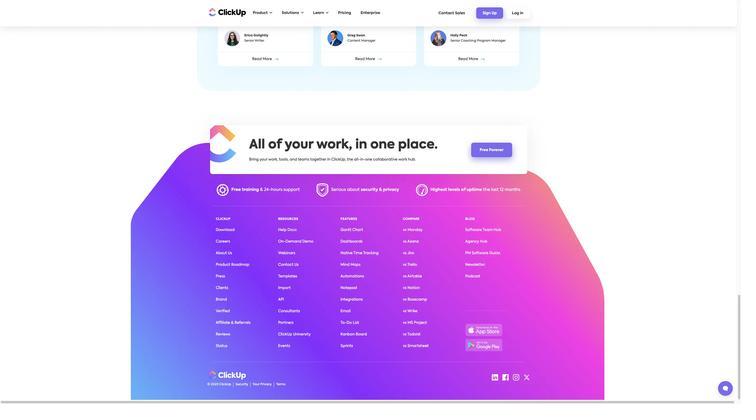 Task type: vqa. For each thing, say whether or not it's contained in the screenshot.
right projects
no



Task type: describe. For each thing, give the bounding box(es) containing it.
coaching
[[461, 39, 476, 43]]

free for free training & 24-hours support
[[231, 188, 241, 193]]

(2021 inside top 14 project management charts (2021 guide)
[[450, 8, 465, 13]]

press link
[[216, 275, 225, 279]]

15
[[224, 16, 230, 21]]

holly_peck.png image
[[430, 30, 446, 46]]

email link
[[341, 310, 351, 314]]

brand
[[216, 298, 227, 302]]

(with
[[287, 8, 302, 13]]

a inside a beginner's guide to dashboards in clickup (with 15 use case examples)
[[224, 0, 228, 4]]

partners link
[[278, 322, 294, 325]]

free for free forever
[[480, 148, 488, 152]]

google play store image
[[465, 340, 502, 352]]

vs for vs monday
[[403, 229, 407, 232]]

read more link for 15
[[218, 52, 313, 66]]

clickup inside a beginner's guide to dashboards in clickup (with 15 use case examples)
[[265, 8, 286, 13]]

greg swan.png image
[[327, 30, 343, 46]]

learn button
[[310, 8, 331, 19]]

dashboards link
[[341, 240, 363, 244]]

vs asana
[[403, 240, 419, 244]]

verified link
[[216, 310, 230, 314]]

top 14 project management charts (2021 guide)
[[430, 0, 507, 13]]

read more link for guide)
[[321, 52, 416, 66]]

to-do list
[[341, 322, 359, 325]]

vs todoist link
[[403, 333, 421, 337]]

kanban
[[341, 333, 355, 337]]

compare
[[403, 218, 420, 221]]

management inside the how to build a project management dashboard (2021 guide)
[[327, 8, 365, 13]]

sprints
[[341, 345, 353, 349]]

1 vertical spatial work,
[[268, 158, 278, 162]]

on-demand demo link
[[278, 240, 313, 244]]

erica golightly.png image
[[224, 30, 240, 46]]

3 read more from the left
[[458, 57, 478, 61]]

free forever
[[480, 148, 504, 152]]

affiliate & referrals
[[216, 322, 251, 325]]

vs monday link
[[403, 229, 423, 232]]

vs for vs airtable
[[403, 275, 407, 279]]

sprints link
[[341, 345, 353, 349]]

program
[[477, 39, 491, 43]]

features link
[[341, 218, 357, 221]]

contact us
[[278, 263, 299, 267]]

vs jira
[[403, 252, 414, 256]]

gantt chart link
[[341, 229, 363, 232]]

icon of life preserver ring image
[[217, 184, 229, 196]]

templates
[[278, 275, 297, 279]]

erica golightly senior writer
[[244, 34, 268, 43]]

project inside the how to build a project management dashboard (2021 guide)
[[368, 0, 387, 4]]

vs for vs todoist
[[403, 333, 407, 337]]

management inside top 14 project management charts (2021 guide)
[[470, 0, 507, 4]]

pricing link
[[336, 8, 354, 19]]

3 read from the left
[[458, 57, 468, 61]]

partners
[[278, 322, 294, 325]]

icon of a shield image
[[317, 184, 329, 197]]

dashboards inside a beginner's guide to dashboards in clickup (with 15 use case examples)
[[224, 8, 257, 13]]

vs monday
[[403, 229, 423, 232]]

product for product
[[253, 11, 268, 15]]

us for contact us
[[294, 263, 299, 267]]

product button
[[250, 8, 275, 19]]

enterprise link
[[358, 8, 383, 19]]

vs basecamp
[[403, 298, 427, 302]]

agency
[[465, 240, 479, 244]]

guide for software
[[489, 252, 500, 256]]

native
[[341, 252, 353, 256]]

0 horizontal spatial hub
[[480, 240, 487, 244]]

bring your work, tools, and teams together in clickup, the all-in-one collaborative work hub.
[[249, 158, 416, 162]]

on-
[[278, 240, 286, 244]]

use
[[231, 16, 241, 21]]

1 horizontal spatial &
[[260, 188, 263, 193]]

all of your work, in one place.
[[249, 139, 438, 152]]

guide for beginner's
[[259, 0, 275, 4]]

university
[[293, 333, 311, 337]]

product for product roadmap
[[216, 263, 230, 267]]

0 vertical spatial software
[[465, 229, 482, 232]]

1 horizontal spatial your
[[285, 139, 313, 152]]

© 2023 clickup
[[207, 384, 231, 387]]

(2021 inside the how to build a project management dashboard (2021 guide)
[[327, 16, 342, 21]]

free forever button
[[471, 143, 512, 157]]

hub.
[[408, 158, 416, 162]]

read for 15
[[252, 57, 262, 61]]

log
[[512, 11, 519, 15]]

2023
[[211, 384, 218, 387]]

vs basecamp link
[[403, 298, 427, 302]]

1 horizontal spatial the
[[483, 188, 490, 193]]

vs jira link
[[403, 252, 414, 256]]

project for top 14 project management charts (2021 guide)
[[449, 0, 468, 4]]

vs for vs notion
[[403, 287, 407, 290]]

about us
[[216, 252, 232, 256]]

notepad
[[341, 287, 357, 290]]

1 vertical spatial your
[[260, 158, 267, 162]]

time
[[353, 252, 362, 256]]

3 read more link from the left
[[424, 52, 519, 66]]

reviews
[[216, 333, 230, 337]]

demo
[[302, 240, 313, 244]]

vs for vs smartsheet
[[403, 345, 407, 349]]

integrations
[[341, 298, 363, 302]]

manager inside holly peck senior coaching program manager
[[491, 39, 506, 43]]

us for about us
[[228, 252, 232, 256]]

email
[[341, 310, 351, 314]]

security link
[[233, 383, 248, 388]]

todoist
[[407, 333, 421, 337]]

terms
[[276, 384, 285, 387]]

©
[[207, 384, 210, 387]]

vs smartsheet
[[403, 345, 429, 349]]

features
[[341, 218, 357, 221]]

status
[[216, 345, 227, 349]]

clickup university link
[[278, 333, 311, 337]]

free training & 24-hours support
[[231, 188, 300, 193]]

place.
[[398, 139, 438, 152]]

follow clickup on twitter image
[[524, 375, 530, 381]]

top
[[430, 0, 440, 4]]

2 horizontal spatial &
[[379, 188, 382, 193]]

senior for holly
[[451, 39, 460, 43]]

solutions
[[282, 11, 299, 15]]

apple app store image
[[465, 325, 502, 337]]

board
[[356, 333, 367, 337]]

examples)
[[257, 16, 286, 21]]

clickup logo image
[[202, 122, 236, 163]]

webinars link
[[278, 252, 295, 256]]

all-
[[354, 158, 360, 162]]

1 vertical spatial one
[[365, 158, 372, 162]]

podcast link
[[465, 275, 480, 279]]

vs trello link
[[403, 263, 417, 267]]

contact for contact sales
[[439, 11, 454, 15]]

help docs
[[278, 229, 297, 232]]

all
[[249, 139, 265, 152]]

clickup down partners
[[278, 333, 292, 337]]

bring
[[249, 158, 259, 162]]

software team hub
[[465, 229, 501, 232]]

vs smartsheet link
[[403, 345, 429, 349]]

vs notion
[[403, 287, 420, 290]]

serious
[[331, 188, 346, 193]]

basecamp
[[408, 298, 427, 302]]



Task type: locate. For each thing, give the bounding box(es) containing it.
greg
[[347, 34, 356, 37]]

reviews link
[[216, 333, 230, 337]]

read down writer
[[252, 57, 262, 61]]

mind maps link
[[341, 263, 361, 267]]

kanban board link
[[341, 333, 367, 337]]

2 read more from the left
[[355, 57, 375, 61]]

senior down holly
[[451, 39, 460, 43]]

manager inside greg swan content manager
[[361, 39, 376, 43]]

0 vertical spatial guide
[[259, 0, 275, 4]]

0 vertical spatial the
[[347, 158, 353, 162]]

1 horizontal spatial read more
[[355, 57, 375, 61]]

ms
[[408, 322, 413, 325]]

in up examples) on the left of the page
[[259, 8, 264, 13]]

gantt chart
[[341, 229, 363, 232]]

vs for vs jira
[[403, 252, 407, 256]]

1 horizontal spatial dashboards
[[341, 240, 363, 244]]

content
[[347, 39, 360, 43]]

in left the clickup,
[[327, 158, 330, 162]]

consultants link
[[278, 310, 300, 314]]

2 read from the left
[[355, 57, 365, 61]]

vs left todoist
[[403, 333, 407, 337]]

8 vs from the top
[[403, 310, 407, 314]]

senior down erica in the left of the page
[[244, 39, 254, 43]]

download link
[[216, 229, 235, 232]]

& left 24-
[[260, 188, 263, 193]]

0 horizontal spatial (2021
[[327, 16, 342, 21]]

vs for vs wrike
[[403, 310, 407, 314]]

2 horizontal spatial read more link
[[424, 52, 519, 66]]

of up the tools,
[[268, 139, 282, 152]]

clickup university
[[278, 333, 311, 337]]

follow clickup on facebook image
[[502, 375, 509, 381]]

manager down swan
[[361, 39, 376, 43]]

to
[[276, 0, 282, 4]]

1 vertical spatial management
[[327, 8, 365, 13]]

project right ms
[[414, 322, 427, 325]]

1 a from the left
[[224, 0, 228, 4]]

vs left trello
[[403, 263, 407, 267]]

contact sales button
[[436, 9, 468, 18]]

management down the to
[[327, 8, 365, 13]]

sign
[[483, 11, 491, 15]]

1 read more link from the left
[[218, 52, 313, 66]]

integrations link
[[341, 298, 363, 302]]

free training link
[[231, 188, 259, 193]]

more for clickup
[[263, 57, 272, 61]]

0 horizontal spatial dashboards
[[224, 8, 257, 13]]

0 horizontal spatial management
[[327, 8, 365, 13]]

0 horizontal spatial guide)
[[343, 16, 361, 21]]

1 horizontal spatial contact
[[439, 11, 454, 15]]

0 vertical spatial dashboards
[[224, 8, 257, 13]]

import
[[278, 287, 291, 290]]

read
[[252, 57, 262, 61], [355, 57, 365, 61], [458, 57, 468, 61]]

1 vertical spatial product
[[216, 263, 230, 267]]

1 read more from the left
[[252, 57, 272, 61]]

vs left smartsheet
[[403, 345, 407, 349]]

dashboard
[[366, 8, 396, 13]]

read more down coaching
[[458, 57, 478, 61]]

dashboards down beginner's
[[224, 8, 257, 13]]

gantt
[[341, 229, 351, 232]]

1 vertical spatial dashboards
[[341, 240, 363, 244]]

follow clickup on instagram image
[[513, 375, 519, 381]]

vs for vs ms project
[[403, 322, 407, 325]]

1 horizontal spatial guide
[[489, 252, 500, 256]]

read for guide)
[[355, 57, 365, 61]]

0 vertical spatial management
[[470, 0, 507, 4]]

0 vertical spatial your
[[285, 139, 313, 152]]

read more for guide)
[[355, 57, 375, 61]]

more down coaching
[[469, 57, 478, 61]]

contact down 14
[[439, 11, 454, 15]]

product roadmap
[[216, 263, 249, 267]]

1 horizontal spatial us
[[294, 263, 299, 267]]

free left forever
[[480, 148, 488, 152]]

the left all-
[[347, 158, 353, 162]]

0 horizontal spatial your
[[260, 158, 267, 162]]

7 vs from the top
[[403, 298, 407, 302]]

sales
[[455, 11, 465, 15]]

0 horizontal spatial work,
[[268, 158, 278, 162]]

1 vertical spatial (2021
[[327, 16, 342, 21]]

0 horizontal spatial guide
[[259, 0, 275, 4]]

1 vertical spatial of
[[461, 188, 466, 193]]

newsletter
[[465, 263, 485, 267]]

3 vs from the top
[[403, 252, 407, 256]]

10 vs from the top
[[403, 333, 407, 337]]

vs left asana
[[403, 240, 407, 244]]

1 horizontal spatial manager
[[491, 39, 506, 43]]

0 horizontal spatial the
[[347, 158, 353, 162]]

software right "pm"
[[472, 252, 489, 256]]

notepad link
[[341, 287, 357, 290]]

native time tracking
[[341, 252, 379, 256]]

software team hub link
[[465, 229, 501, 232]]

read more
[[252, 57, 272, 61], [355, 57, 375, 61], [458, 57, 478, 61]]

0 horizontal spatial free
[[231, 188, 241, 193]]

in right log
[[520, 11, 524, 15]]

more down greg swan content manager
[[366, 57, 375, 61]]

read more down writer
[[252, 57, 272, 61]]

guide inside a beginner's guide to dashboards in clickup (with 15 use case examples)
[[259, 0, 275, 4]]

2 read more link from the left
[[321, 52, 416, 66]]

help docs link
[[278, 229, 297, 232]]

management up sign up button
[[470, 0, 507, 4]]

1 vertical spatial us
[[294, 263, 299, 267]]

one right all-
[[365, 158, 372, 162]]

resources
[[278, 218, 298, 221]]

monday
[[408, 229, 423, 232]]

0 horizontal spatial project
[[368, 0, 387, 4]]

contact for contact us
[[278, 263, 294, 267]]

2 horizontal spatial read
[[458, 57, 468, 61]]

vs for vs trello
[[403, 263, 407, 267]]

product down about us
[[216, 263, 230, 267]]

compare link
[[403, 218, 420, 221]]

free
[[480, 148, 488, 152], [231, 188, 241, 193]]

5 vs from the top
[[403, 275, 407, 279]]

2 vs from the top
[[403, 240, 407, 244]]

11 vs from the top
[[403, 345, 407, 349]]

0 vertical spatial of
[[268, 139, 282, 152]]

clickup up download
[[216, 218, 231, 221]]

read more link down greg swan content manager
[[321, 52, 416, 66]]

agency hub
[[465, 240, 487, 244]]

1 horizontal spatial management
[[470, 0, 507, 4]]

contact down webinars link
[[278, 263, 294, 267]]

careers
[[216, 240, 230, 244]]

0 horizontal spatial us
[[228, 252, 232, 256]]

0 vertical spatial (2021
[[450, 8, 465, 13]]

0 horizontal spatial read
[[252, 57, 262, 61]]

referrals
[[235, 322, 251, 325]]

and
[[290, 158, 297, 162]]

hub right the "agency"
[[480, 240, 487, 244]]

1 horizontal spatial product
[[253, 11, 268, 15]]

pm software guide link
[[465, 252, 500, 256]]

blog
[[465, 218, 475, 221]]

guide) inside the how to build a project management dashboard (2021 guide)
[[343, 16, 361, 21]]

highest
[[431, 188, 447, 193]]

a up "clickup" image
[[224, 0, 228, 4]]

2 a from the left
[[363, 0, 366, 4]]

dashboards down gantt chart link
[[341, 240, 363, 244]]

1 vertical spatial software
[[472, 252, 489, 256]]

1 vertical spatial free
[[231, 188, 241, 193]]

support
[[283, 188, 300, 193]]

of right 'levels'
[[461, 188, 466, 193]]

senior for erica
[[244, 39, 254, 43]]

more for dashboard
[[366, 57, 375, 61]]

in inside a beginner's guide to dashboards in clickup (with 15 use case examples)
[[259, 8, 264, 13]]

manager right program
[[491, 39, 506, 43]]

vs for vs asana
[[403, 240, 407, 244]]

sign up
[[483, 11, 497, 15]]

forever
[[489, 148, 504, 152]]

read more link down writer
[[218, 52, 313, 66]]

vs left jira
[[403, 252, 407, 256]]

software down blog
[[465, 229, 482, 232]]

0 horizontal spatial of
[[268, 139, 282, 152]]

vs ms project link
[[403, 322, 427, 325]]

work
[[398, 158, 407, 162]]

1 senior from the left
[[244, 39, 254, 43]]

log in link
[[506, 7, 530, 19]]

contact sales
[[439, 11, 465, 15]]

1 horizontal spatial a
[[363, 0, 366, 4]]

sign up button
[[476, 7, 503, 19]]

0 horizontal spatial contact
[[278, 263, 294, 267]]

0 vertical spatial one
[[370, 139, 395, 152]]

0 horizontal spatial a
[[224, 0, 228, 4]]

1 horizontal spatial (2021
[[450, 8, 465, 13]]

a right build
[[363, 0, 366, 4]]

follow clickup on linkedin image
[[492, 375, 498, 381]]

6 vs from the top
[[403, 287, 407, 290]]

vs trello
[[403, 263, 417, 267]]

3 more from the left
[[469, 57, 478, 61]]

2 more from the left
[[366, 57, 375, 61]]

1 horizontal spatial more
[[366, 57, 375, 61]]

pm software guide
[[465, 252, 500, 256]]

1 more from the left
[[263, 57, 272, 61]]

peck
[[460, 34, 467, 37]]

9 vs from the top
[[403, 322, 407, 325]]

guide) inside top 14 project management charts (2021 guide)
[[466, 8, 484, 13]]

0 vertical spatial work,
[[316, 139, 352, 152]]

project up dashboard
[[368, 0, 387, 4]]

vs left wrike
[[403, 310, 407, 314]]

1 horizontal spatial read
[[355, 57, 365, 61]]

vs left ms
[[403, 322, 407, 325]]

0 vertical spatial hub
[[494, 229, 501, 232]]

us up 'templates'
[[294, 263, 299, 267]]

build
[[348, 0, 362, 4]]

levels
[[448, 188, 460, 193]]

manager
[[361, 39, 376, 43], [491, 39, 506, 43]]

a inside the how to build a project management dashboard (2021 guide)
[[363, 0, 366, 4]]

0 vertical spatial contact
[[439, 11, 454, 15]]

read more link down coaching
[[424, 52, 519, 66]]

2 horizontal spatial read more
[[458, 57, 478, 61]]

vs left notion
[[403, 287, 407, 290]]

free inside button
[[480, 148, 488, 152]]

project for vs ms project
[[414, 322, 427, 325]]

0 horizontal spatial &
[[231, 322, 234, 325]]

your up teams on the top of the page
[[285, 139, 313, 152]]

1 horizontal spatial of
[[461, 188, 466, 193]]

do
[[347, 322, 352, 325]]

more down writer
[[263, 57, 272, 61]]

vs ms project
[[403, 322, 427, 325]]

read more down greg swan content manager
[[355, 57, 375, 61]]

0 horizontal spatial read more
[[252, 57, 272, 61]]

software
[[465, 229, 482, 232], [472, 252, 489, 256]]

highest levels of uptime the last 12 months
[[431, 188, 521, 193]]

& left privacy
[[379, 188, 382, 193]]

& right 'affiliate'
[[231, 322, 234, 325]]

1 vertical spatial hub
[[480, 240, 487, 244]]

us right about
[[228, 252, 232, 256]]

the
[[347, 158, 353, 162], [483, 188, 490, 193]]

pricing
[[338, 11, 351, 15]]

vs left monday at the right of the page
[[403, 229, 407, 232]]

1 horizontal spatial hub
[[494, 229, 501, 232]]

free right the icon of life preserver ring
[[231, 188, 241, 193]]

1 horizontal spatial guide)
[[466, 8, 484, 13]]

project up sales in the top of the page
[[449, 0, 468, 4]]

project inside top 14 project management charts (2021 guide)
[[449, 0, 468, 4]]

1 horizontal spatial read more link
[[321, 52, 416, 66]]

clickup right 2023 on the left bottom of page
[[219, 384, 231, 387]]

1 horizontal spatial project
[[414, 322, 427, 325]]

in up in-
[[355, 139, 367, 152]]

0 horizontal spatial manager
[[361, 39, 376, 43]]

2 horizontal spatial project
[[449, 0, 468, 4]]

hub right team on the right bottom of page
[[494, 229, 501, 232]]

your right bring
[[260, 158, 267, 162]]

0 horizontal spatial product
[[216, 263, 230, 267]]

one up collaborative
[[370, 139, 395, 152]]

guide) down pricing
[[343, 16, 361, 21]]

2 senior from the left
[[451, 39, 460, 43]]

asana
[[407, 240, 419, 244]]

product inside popup button
[[253, 11, 268, 15]]

team
[[483, 229, 493, 232]]

demand
[[286, 240, 301, 244]]

1 vs from the top
[[403, 229, 407, 232]]

chart
[[352, 229, 363, 232]]

1 horizontal spatial work,
[[316, 139, 352, 152]]

to
[[341, 0, 347, 4]]

0 vertical spatial us
[[228, 252, 232, 256]]

2 manager from the left
[[491, 39, 506, 43]]

1 vertical spatial guide)
[[343, 16, 361, 21]]

vs notion link
[[403, 287, 420, 290]]

2 horizontal spatial more
[[469, 57, 478, 61]]

vs for vs basecamp
[[403, 298, 407, 302]]

your privacy
[[253, 384, 272, 387]]

golightly
[[254, 34, 268, 37]]

4 vs from the top
[[403, 263, 407, 267]]

work, left the tools,
[[268, 158, 278, 162]]

(2021
[[450, 8, 465, 13], [327, 16, 342, 21]]

1 horizontal spatial free
[[480, 148, 488, 152]]

icon of an odometer image
[[416, 184, 428, 196]]

senior inside erica golightly senior writer
[[244, 39, 254, 43]]

to-do list link
[[341, 322, 359, 325]]

vs left basecamp
[[403, 298, 407, 302]]

read down coaching
[[458, 57, 468, 61]]

solutions button
[[279, 8, 306, 19]]

download
[[216, 229, 235, 232]]

0 horizontal spatial more
[[263, 57, 272, 61]]

on-demand demo
[[278, 240, 313, 244]]

1 horizontal spatial senior
[[451, 39, 460, 43]]

0 vertical spatial product
[[253, 11, 268, 15]]

product up examples) on the left of the page
[[253, 11, 268, 15]]

1 vertical spatial contact
[[278, 263, 294, 267]]

0 vertical spatial free
[[480, 148, 488, 152]]

api link
[[278, 298, 284, 302]]

1 vertical spatial guide
[[489, 252, 500, 256]]

guide
[[259, 0, 275, 4], [489, 252, 500, 256]]

the left last
[[483, 188, 490, 193]]

clickup down 'to'
[[265, 8, 286, 13]]

read down content
[[355, 57, 365, 61]]

read more for 15
[[252, 57, 272, 61]]

vs left airtable
[[403, 275, 407, 279]]

beginner's
[[229, 0, 258, 4]]

roadmap
[[231, 263, 249, 267]]

automations link
[[341, 275, 364, 279]]

24-
[[264, 188, 271, 193]]

0 horizontal spatial senior
[[244, 39, 254, 43]]

guide) right sales in the top of the page
[[466, 8, 484, 13]]

senior inside holly peck senior coaching program manager
[[451, 39, 460, 43]]

0 horizontal spatial read more link
[[218, 52, 313, 66]]

contact inside button
[[439, 11, 454, 15]]

1 read from the left
[[252, 57, 262, 61]]

clickup image
[[207, 7, 246, 17]]

1 vertical spatial the
[[483, 188, 490, 193]]

0 vertical spatial guide)
[[466, 8, 484, 13]]

work, up bring your work, tools, and teams together in clickup, the all-in-one collaborative work hub.
[[316, 139, 352, 152]]

1 manager from the left
[[361, 39, 376, 43]]



